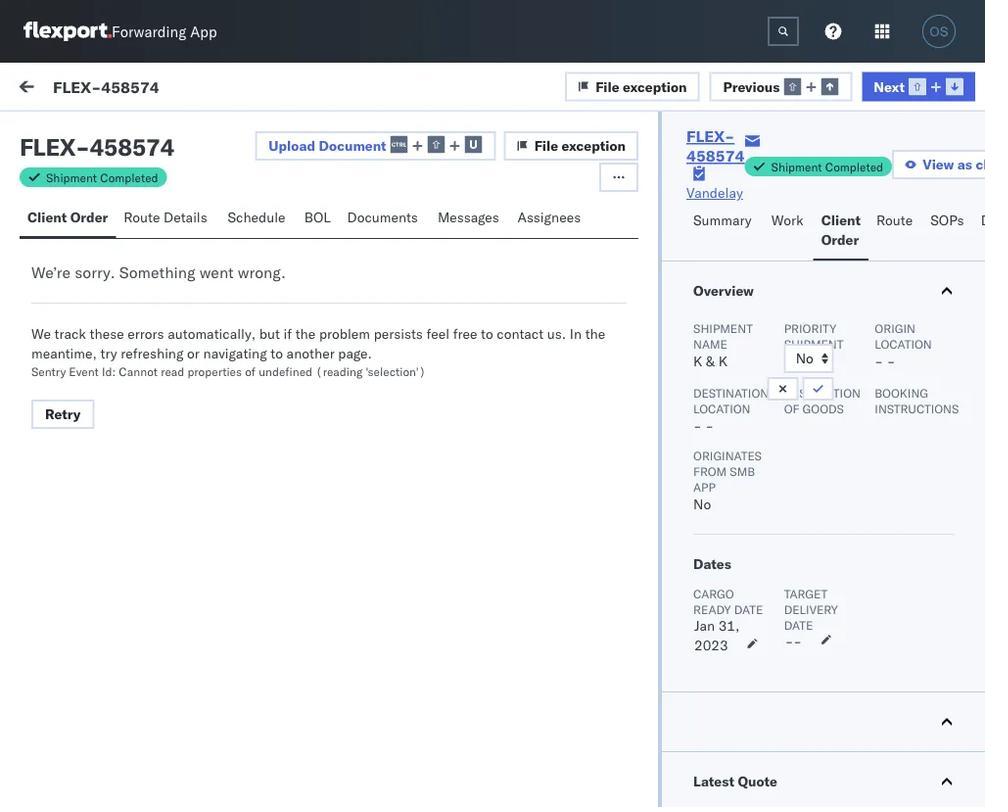 Task type: locate. For each thing, give the bounding box(es) containing it.
0 vertical spatial location
[[875, 337, 933, 351]]

1 jason- from the top
[[95, 212, 139, 229]]

3 z from the top
[[71, 391, 76, 403]]

sops
[[931, 212, 965, 229]]

1 vertical spatial 20,
[[364, 316, 386, 333]]

ttt right we
[[59, 334, 74, 351]]

bol button
[[297, 200, 340, 238]]

overview
[[694, 282, 754, 299]]

something
[[119, 263, 196, 282]]

resize handle column header for related work item/shipment
[[936, 164, 959, 807]]

1 horizontal spatial message
[[145, 80, 203, 97]]

retry
[[45, 406, 81, 423]]

1 horizontal spatial route
[[877, 212, 913, 229]]

1 pst from the top
[[498, 228, 522, 245]]

file exception up flex- 458574 link
[[596, 78, 687, 95]]

1 am from the top
[[473, 228, 494, 245]]

0 vertical spatial zhao
[[168, 212, 199, 229]]

1 horizontal spatial work
[[802, 170, 828, 185]]

0 vertical spatial dec
[[336, 228, 361, 245]]

2 horizontal spatial message
[[228, 124, 285, 142]]

message inside button
[[228, 124, 285, 142]]

--
[[786, 633, 803, 650]]

0 vertical spatial order
[[70, 209, 108, 226]]

1 vertical spatial app
[[694, 480, 716, 494]]

2 vertical spatial zhao
[[168, 389, 199, 406]]

2 pst from the top
[[498, 316, 522, 333]]

1 ttt from the top
[[59, 246, 74, 263]]

route inside button
[[124, 209, 160, 226]]

None text field
[[768, 17, 800, 46]]

1 vertical spatial zhao
[[168, 300, 199, 317]]

dec 20, 2026, 12:36 am pst
[[336, 228, 522, 245]]

2 resize handle column header from the left
[[515, 164, 538, 807]]

k left &
[[694, 353, 703, 370]]

0 horizontal spatial message
[[61, 170, 108, 185]]

1 j from the top
[[67, 214, 71, 227]]

persists
[[374, 325, 423, 342]]

flex-
[[53, 77, 101, 96], [687, 126, 735, 146], [758, 228, 799, 245], [758, 316, 799, 333], [758, 404, 799, 421], [758, 581, 799, 598], [758, 757, 799, 774]]

2 vertical spatial j z
[[67, 391, 76, 403]]

0 horizontal spatial client order
[[27, 209, 108, 226]]

completed right related
[[826, 159, 884, 174]]

jan 31, 2023
[[695, 617, 740, 654]]

file
[[596, 78, 620, 95], [535, 137, 559, 154]]

31,
[[719, 617, 740, 634]]

z up sorry. at the left top
[[71, 214, 76, 227]]

z up track
[[71, 303, 76, 315]]

0 vertical spatial ttt
[[59, 246, 74, 263]]

message left list
[[228, 124, 285, 142]]

2 test from the top
[[139, 300, 165, 317]]

0 horizontal spatial location
[[694, 401, 751, 416]]

test up errors at the left of page
[[139, 300, 165, 317]]

external (0)
[[31, 124, 112, 142]]

flex-458574
[[53, 77, 159, 96]]

2026, down documents
[[389, 228, 428, 245]]

the right if
[[296, 325, 316, 342]]

summary
[[694, 212, 752, 229]]

2 vertical spatial j
[[67, 391, 71, 403]]

exception up category
[[562, 137, 626, 154]]

destination location - -
[[694, 386, 769, 435]]

0 vertical spatial jason-test zhao
[[95, 212, 199, 229]]

jason-test zhao up something
[[95, 212, 199, 229]]

2026,
[[389, 228, 428, 245], [389, 316, 428, 333]]

1 vertical spatial message
[[228, 124, 285, 142]]

location down "origin"
[[875, 337, 933, 351]]

description
[[785, 386, 861, 400]]

(0) right external
[[86, 124, 112, 142]]

jason-
[[95, 212, 139, 229], [95, 300, 139, 317], [95, 389, 139, 406]]

0 vertical spatial j z
[[67, 214, 76, 227]]

2026, left 12:35
[[389, 316, 428, 333]]

ttt left sorry. at the left top
[[59, 246, 74, 263]]

the right the in on the right
[[586, 325, 606, 342]]

forwarding app link
[[24, 22, 217, 41]]

j z for dec 20, 2026, 12:35 am pst
[[67, 303, 76, 315]]

1 vertical spatial jason-
[[95, 300, 139, 317]]

1 vertical spatial j
[[67, 303, 71, 315]]

20,
[[364, 228, 386, 245], [364, 316, 386, 333]]

0 vertical spatial z
[[71, 214, 76, 227]]

of
[[245, 364, 256, 379], [785, 401, 800, 416]]

1 horizontal spatial app
[[694, 480, 716, 494]]

test msg
[[59, 422, 112, 439]]

resize handle column header for message
[[304, 164, 328, 807]]

0 horizontal spatial route
[[124, 209, 160, 226]]

0 horizontal spatial app
[[190, 22, 217, 41]]

0 vertical spatial of
[[245, 364, 256, 379]]

flex- up delivery
[[758, 581, 799, 598]]

no
[[694, 496, 712, 513]]

0 vertical spatial to
[[481, 325, 494, 342]]

flex- 458574 down "description"
[[758, 404, 850, 421]]

20, up page.
[[364, 316, 386, 333]]

route for route details
[[124, 209, 160, 226]]

0 horizontal spatial to
[[271, 345, 283, 362]]

message
[[145, 80, 203, 97], [228, 124, 285, 142], [61, 170, 108, 185]]

completed down flex - 458574
[[100, 170, 158, 185]]

went
[[200, 263, 234, 282]]

item/shipment
[[831, 170, 911, 185]]

app down the from
[[694, 480, 716, 494]]

1 horizontal spatial the
[[586, 325, 606, 342]]

1 horizontal spatial (0)
[[183, 124, 208, 142]]

2 vertical spatial jason-
[[95, 389, 139, 406]]

1 the from the left
[[296, 325, 316, 342]]

20, down documents
[[364, 228, 386, 245]]

1 horizontal spatial order
[[822, 231, 860, 248]]

route inside button
[[877, 212, 913, 229]]

shipment
[[785, 337, 844, 351]]

work button
[[764, 203, 814, 261]]

1 vertical spatial work
[[802, 170, 828, 185]]

pst right the free
[[498, 316, 522, 333]]

date inside cargo ready date
[[735, 602, 764, 617]]

(0) right internal
[[183, 124, 208, 142]]

work up 'external (0)'
[[56, 75, 107, 102]]

track
[[54, 325, 86, 342]]

dec for dec 20, 2026, 12:35 am pst
[[336, 316, 361, 333]]

resize handle column header for category
[[725, 164, 749, 807]]

category
[[548, 170, 596, 185]]

1 horizontal spatial client order button
[[814, 203, 869, 261]]

another
[[287, 345, 335, 362]]

0 horizontal spatial file
[[535, 137, 559, 154]]

to
[[481, 325, 494, 342], [271, 345, 283, 362]]

forwarding app
[[112, 22, 217, 41]]

1 2026, from the top
[[389, 228, 428, 245]]

j z up we're
[[67, 214, 76, 227]]

0 vertical spatial pst
[[498, 228, 522, 245]]

1 vertical spatial pst
[[498, 316, 522, 333]]

work right related
[[802, 170, 828, 185]]

1 j z from the top
[[67, 214, 76, 227]]

work
[[772, 212, 804, 229]]

target delivery date
[[785, 586, 839, 633]]

pst down "assignees"
[[498, 228, 522, 245]]

dates
[[694, 556, 732, 573]]

work
[[56, 75, 107, 102], [802, 170, 828, 185]]

1 vertical spatial exception
[[562, 137, 626, 154]]

2 j from the top
[[67, 303, 71, 315]]

1 horizontal spatial k
[[719, 353, 728, 370]]

sops button
[[923, 203, 974, 261]]

1 vertical spatial location
[[694, 401, 751, 416]]

message for message button
[[145, 80, 203, 97]]

12:36
[[431, 228, 469, 245]]

2 k from the left
[[719, 353, 728, 370]]

to right the free
[[481, 325, 494, 342]]

shipment up work
[[772, 159, 823, 174]]

2 dec from the top
[[336, 316, 361, 333]]

internal
[[131, 124, 179, 142]]

if
[[284, 325, 292, 342]]

j up the retry
[[67, 391, 71, 403]]

2 vertical spatial z
[[71, 391, 76, 403]]

1 vertical spatial z
[[71, 303, 76, 315]]

j up track
[[67, 303, 71, 315]]

am
[[473, 228, 494, 245], [473, 316, 494, 333]]

pst for dec 20, 2026, 12:36 am pst
[[498, 228, 522, 245]]

0 horizontal spatial shipment
[[46, 170, 97, 185]]

location
[[875, 337, 933, 351], [694, 401, 751, 416]]

jason-test zhao down 'cannot'
[[95, 389, 199, 406]]

0 vertical spatial am
[[473, 228, 494, 245]]

dec up page.
[[336, 316, 361, 333]]

test
[[139, 212, 165, 229], [139, 300, 165, 317], [139, 389, 165, 406]]

zhao for dec 20, 2026, 12:35 am pst
[[168, 300, 199, 317]]

of left goods
[[785, 401, 800, 416]]

date inside target delivery date
[[785, 618, 814, 633]]

3 resize handle column header from the left
[[725, 164, 749, 807]]

jason- for dec 20, 2026, 12:36 am pst
[[95, 212, 139, 229]]

0 horizontal spatial client
[[27, 209, 67, 226]]

j z up track
[[67, 303, 76, 315]]

file exception
[[596, 78, 687, 95], [535, 137, 626, 154]]

j z up the retry
[[67, 391, 76, 403]]

client order up we're
[[27, 209, 108, 226]]

priority
[[785, 321, 837, 336]]

0 vertical spatial 20,
[[364, 228, 386, 245]]

2 horizontal spatial shipment
[[772, 159, 823, 174]]

0 vertical spatial jason-
[[95, 212, 139, 229]]

in
[[570, 325, 582, 342]]

date for jan 31, 2023
[[735, 602, 764, 617]]

refreshing
[[121, 345, 184, 362]]

2 ttt from the top
[[59, 334, 74, 351]]

0 vertical spatial test
[[139, 212, 165, 229]]

client up we're
[[27, 209, 67, 226]]

pst for dec 20, 2026, 12:35 am pst
[[498, 316, 522, 333]]

upload document button
[[255, 131, 496, 161]]

zhao up automatically,
[[168, 300, 199, 317]]

(0)
[[86, 124, 112, 142], [183, 124, 208, 142]]

resize handle column header
[[304, 164, 328, 807], [515, 164, 538, 807], [725, 164, 749, 807], [936, 164, 959, 807]]

0 vertical spatial file
[[596, 78, 620, 95]]

dec down documents
[[336, 228, 361, 245]]

1 vertical spatial jason-test zhao
[[95, 300, 199, 317]]

2 20, from the top
[[364, 316, 386, 333]]

k
[[694, 353, 703, 370], [719, 353, 728, 370]]

3 j z from the top
[[67, 391, 76, 403]]

internal (0)
[[131, 124, 208, 142]]

0 horizontal spatial shipment completed
[[46, 170, 158, 185]]

z for dec 20, 2026, 12:36 am pst
[[71, 214, 76, 227]]

0 vertical spatial app
[[190, 22, 217, 41]]

0 horizontal spatial (0)
[[86, 124, 112, 142]]

z up the retry
[[71, 391, 76, 403]]

1 vertical spatial date
[[785, 618, 814, 633]]

of down navigating
[[245, 364, 256, 379]]

us.
[[548, 325, 566, 342]]

k right &
[[719, 353, 728, 370]]

1 vertical spatial of
[[785, 401, 800, 416]]

app right forwarding
[[190, 22, 217, 41]]

jason- up sorry. at the left top
[[95, 212, 139, 229]]

20, for dec 20, 2026, 12:36 am pst
[[364, 228, 386, 245]]

app inside originates from smb app no
[[694, 480, 716, 494]]

2 vertical spatial jason-test zhao
[[95, 389, 199, 406]]

wrong.
[[238, 263, 286, 282]]

0 vertical spatial date
[[735, 602, 764, 617]]

1 horizontal spatial date
[[785, 618, 814, 633]]

client order button up we're
[[20, 200, 116, 238]]

am for 12:36
[[473, 228, 494, 245]]

1 vertical spatial dec
[[336, 316, 361, 333]]

am right 12:35
[[473, 316, 494, 333]]

view
[[923, 156, 955, 173]]

1 vertical spatial am
[[473, 316, 494, 333]]

bol
[[305, 209, 331, 226]]

zhao up the we're sorry. something went wrong.
[[168, 212, 199, 229]]

jason- down id:
[[95, 389, 139, 406]]

client order
[[27, 209, 108, 226], [822, 212, 861, 248]]

test down 'cannot'
[[139, 389, 165, 406]]

flex - 458574
[[20, 132, 174, 162]]

2 jason-test zhao from the top
[[95, 300, 199, 317]]

try
[[100, 345, 117, 362]]

to up undefined
[[271, 345, 283, 362]]

2 am from the top
[[473, 316, 494, 333]]

assignees button
[[510, 200, 593, 238]]

2 j z from the top
[[67, 303, 76, 315]]

1 vertical spatial j z
[[67, 303, 76, 315]]

flexport. image
[[24, 22, 112, 41]]

20, for dec 20, 2026, 12:35 am pst
[[364, 316, 386, 333]]

zhao
[[168, 212, 199, 229], [168, 300, 199, 317], [168, 389, 199, 406]]

2 2026, from the top
[[389, 316, 428, 333]]

shipment up name
[[694, 321, 753, 336]]

1 zhao from the top
[[168, 212, 199, 229]]

0 horizontal spatial order
[[70, 209, 108, 226]]

order right work button
[[822, 231, 860, 248]]

shipment completed down flex - 458574
[[46, 170, 158, 185]]

test up something
[[139, 212, 165, 229]]

2 z from the top
[[71, 303, 76, 315]]

0 horizontal spatial k
[[694, 353, 703, 370]]

client down related work item/shipment
[[822, 212, 861, 229]]

2 vertical spatial test
[[139, 389, 165, 406]]

4 resize handle column header from the left
[[936, 164, 959, 807]]

1 20, from the top
[[364, 228, 386, 245]]

am down messages
[[473, 228, 494, 245]]

1 vertical spatial file exception
[[535, 137, 626, 154]]

flex- up "shipment"
[[758, 316, 799, 333]]

message up internal (0)
[[145, 80, 203, 97]]

1 horizontal spatial client order
[[822, 212, 861, 248]]

1 vertical spatial ttt
[[59, 334, 74, 351]]

route for route
[[877, 212, 913, 229]]

2 (0) from the left
[[183, 124, 208, 142]]

cannot
[[119, 364, 158, 379]]

1 resize handle column header from the left
[[304, 164, 328, 807]]

meantime,
[[31, 345, 97, 362]]

undefined
[[259, 364, 313, 379]]

location down destination
[[694, 401, 751, 416]]

1 vertical spatial 2026,
[[389, 316, 428, 333]]

related
[[759, 170, 799, 185]]

2026, for 12:35
[[389, 316, 428, 333]]

0 horizontal spatial the
[[296, 325, 316, 342]]

1 test from the top
[[139, 212, 165, 229]]

1 jason-test zhao from the top
[[95, 212, 199, 229]]

jason-test zhao up errors at the left of page
[[95, 300, 199, 317]]

id:
[[102, 364, 116, 379]]

1 vertical spatial test
[[139, 300, 165, 317]]

0 horizontal spatial work
[[56, 75, 107, 102]]

flex- up vandelay
[[687, 126, 735, 146]]

1 z from the top
[[71, 214, 76, 227]]

message down flex - 458574
[[61, 170, 108, 185]]

exception up flex- 458574 link
[[623, 78, 687, 95]]

3 j from the top
[[67, 391, 71, 403]]

0 vertical spatial work
[[56, 75, 107, 102]]

location for destination location - -
[[694, 401, 751, 416]]

vandelay
[[687, 184, 743, 201]]

0 vertical spatial j
[[67, 214, 71, 227]]

-
[[75, 132, 90, 162], [547, 228, 555, 245], [547, 316, 555, 333], [875, 353, 884, 370], [887, 353, 896, 370], [694, 417, 702, 435], [706, 417, 714, 435], [786, 633, 794, 650], [794, 633, 803, 650]]

zhao down read
[[168, 389, 199, 406]]

0 horizontal spatial of
[[245, 364, 256, 379]]

2 zhao from the top
[[168, 300, 199, 317]]

messages button
[[430, 200, 510, 238]]

pst
[[498, 228, 522, 245], [498, 316, 522, 333]]

client order button right work
[[814, 203, 869, 261]]

1 (0) from the left
[[86, 124, 112, 142]]

0 vertical spatial 2026,
[[389, 228, 428, 245]]

message inside button
[[145, 80, 203, 97]]

route down item/shipment
[[877, 212, 913, 229]]

test for dec 20, 2026, 12:35 am pst
[[139, 300, 165, 317]]

quote
[[738, 773, 778, 790]]

read
[[161, 364, 184, 379]]

flex- 458574
[[687, 126, 745, 166], [758, 228, 850, 245], [758, 316, 850, 333], [758, 404, 850, 421], [758, 581, 850, 598], [758, 757, 850, 774]]

location inside destination location - -
[[694, 401, 751, 416]]

1 horizontal spatial location
[[875, 337, 933, 351]]

shipment down flex
[[46, 170, 97, 185]]

test for dec 20, 2026, 12:36 am pst
[[139, 212, 165, 229]]

jason- up these
[[95, 300, 139, 317]]

file exception up category
[[535, 137, 626, 154]]

date up --
[[785, 618, 814, 633]]

2 jason- from the top
[[95, 300, 139, 317]]

my work
[[20, 75, 107, 102]]

date up 31,
[[735, 602, 764, 617]]

1 horizontal spatial of
[[785, 401, 800, 416]]

0 vertical spatial message
[[145, 80, 203, 97]]

j up we're
[[67, 214, 71, 227]]

j for dec 20, 2026, 12:35 am pst
[[67, 303, 71, 315]]

client order right work button
[[822, 212, 861, 248]]

0 horizontal spatial date
[[735, 602, 764, 617]]

order up sorry. at the left top
[[70, 209, 108, 226]]

route left details
[[124, 209, 160, 226]]

1 dec from the top
[[336, 228, 361, 245]]

dec
[[336, 228, 361, 245], [336, 316, 361, 333]]

shipment completed up work
[[772, 159, 884, 174]]

date for --
[[785, 618, 814, 633]]

1 horizontal spatial shipment
[[694, 321, 753, 336]]



Task type: vqa. For each thing, say whether or not it's contained in the screenshot.
We track these errors automatically, but if the problem persists feel free to contact us. In the meantime, try refreshing or navigating to another page. Sentry Event Id: Cannot read properties of undefined (reading 'selection')
yes



Task type: describe. For each thing, give the bounding box(es) containing it.
dec 20, 2026, 12:35 am pst
[[336, 316, 522, 333]]

priority shipment
[[785, 321, 844, 351]]

instructions
[[875, 401, 960, 416]]

from
[[694, 464, 727, 479]]

feel
[[427, 325, 450, 342]]

we track these errors automatically, but if the problem persists feel free to contact us. in the meantime, try refreshing or navigating to another page. sentry event id: cannot read properties of undefined (reading 'selection')
[[31, 325, 606, 379]]

(0) for external (0)
[[86, 124, 112, 142]]

zhao for dec 20, 2026, 12:36 am pst
[[168, 212, 199, 229]]

flex- right summary
[[758, 228, 799, 245]]

originates
[[694, 448, 762, 463]]

vandelay link
[[687, 183, 743, 203]]

destination
[[694, 386, 769, 400]]

1 vertical spatial file
[[535, 137, 559, 154]]

dec for dec 20, 2026, 12:36 am pst
[[336, 228, 361, 245]]

1 horizontal spatial file
[[596, 78, 620, 95]]

flex- 458574 up vandelay
[[687, 126, 745, 166]]

assignees
[[518, 209, 581, 226]]

internal (0) button
[[124, 116, 220, 154]]

automatically,
[[168, 325, 256, 342]]

message for message list
[[228, 124, 285, 142]]

1 k from the left
[[694, 353, 703, 370]]

schedule button
[[220, 200, 297, 238]]

cargo
[[694, 586, 735, 601]]

jason-test zhao for dec 20, 2026, 12:35 am pst
[[95, 300, 199, 317]]

work for my
[[56, 75, 107, 102]]

flex- 458574 up "shipment"
[[758, 316, 850, 333]]

cl
[[976, 156, 986, 173]]

booking instructions
[[875, 386, 960, 416]]

j z for dec 20, 2026, 12:36 am pst
[[67, 214, 76, 227]]

next button
[[863, 72, 976, 101]]

message list button
[[220, 116, 320, 154]]

view as cl button
[[893, 150, 986, 179]]

1 horizontal spatial to
[[481, 325, 494, 342]]

3 zhao from the top
[[168, 389, 199, 406]]

problem
[[319, 325, 370, 342]]

os
[[930, 24, 949, 39]]

0 vertical spatial exception
[[623, 78, 687, 95]]

route details button
[[116, 200, 220, 238]]

message list
[[228, 124, 313, 142]]

contact
[[497, 325, 544, 342]]

latest quote
[[694, 773, 778, 790]]

originates from smb app no
[[694, 448, 762, 513]]

of inside description of goods
[[785, 401, 800, 416]]

messages
[[438, 209, 500, 226]]

description of goods
[[785, 386, 861, 416]]

0 horizontal spatial client order button
[[20, 200, 116, 238]]

flex- 458574 link
[[687, 126, 745, 166]]

overview button
[[662, 262, 986, 320]]

route button
[[869, 203, 923, 261]]

details
[[164, 209, 207, 226]]

sentry
[[31, 364, 66, 379]]

previous button
[[710, 72, 853, 101]]

event
[[69, 364, 99, 379]]

3 jason- from the top
[[95, 389, 139, 406]]

1 vertical spatial order
[[822, 231, 860, 248]]

z for dec 20, 2026, 12:35 am pst
[[71, 303, 76, 315]]

2026, for 12:36
[[389, 228, 428, 245]]

2 vertical spatial message
[[61, 170, 108, 185]]

upload document
[[269, 137, 387, 154]]

location for origin location - -
[[875, 337, 933, 351]]

retry button
[[31, 400, 94, 429]]

target
[[785, 586, 828, 601]]

previous
[[724, 78, 780, 95]]

smb
[[730, 464, 756, 479]]

1 horizontal spatial completed
[[826, 159, 884, 174]]

schedule
[[228, 209, 286, 226]]

(0) for internal (0)
[[183, 124, 208, 142]]

list
[[288, 124, 313, 142]]

1 vertical spatial to
[[271, 345, 283, 362]]

ready
[[694, 602, 732, 617]]

booking
[[875, 386, 929, 400]]

1 horizontal spatial shipment completed
[[772, 159, 884, 174]]

origin
[[875, 321, 916, 336]]

work for related
[[802, 170, 828, 185]]

delivery
[[785, 602, 839, 617]]

jason- for dec 20, 2026, 12:35 am pst
[[95, 300, 139, 317]]

upload
[[269, 137, 316, 154]]

ttt for dec 20, 2026, 12:36 am pst
[[59, 246, 74, 263]]

next
[[874, 78, 905, 95]]

3 test from the top
[[139, 389, 165, 406]]

as
[[958, 156, 973, 173]]

j for dec 20, 2026, 12:36 am pst
[[67, 214, 71, 227]]

of inside "we track these errors automatically, but if the problem persists feel free to contact us. in the meantime, try refreshing or navigating to another page. sentry event id: cannot read properties of undefined (reading 'selection')"
[[245, 364, 256, 379]]

flex- right my
[[53, 77, 101, 96]]

we
[[31, 325, 51, 342]]

related work item/shipment
[[759, 170, 911, 185]]

jan
[[695, 617, 715, 634]]

documents
[[347, 209, 418, 226]]

am for 12:35
[[473, 316, 494, 333]]

'selection')
[[366, 364, 426, 379]]

errors
[[128, 325, 164, 342]]

we're sorry. something went wrong.
[[31, 263, 286, 282]]

1 horizontal spatial client
[[822, 212, 861, 229]]

cargo ready date
[[694, 586, 764, 617]]

forwarding
[[112, 22, 186, 41]]

latest
[[694, 773, 735, 790]]

msg
[[86, 422, 112, 439]]

flex- 458574 up overview button
[[758, 228, 850, 245]]

flex- right latest
[[758, 757, 799, 774]]

flex
[[20, 132, 75, 162]]

but
[[259, 325, 280, 342]]

origin location - -
[[875, 321, 933, 370]]

latest quote button
[[662, 753, 986, 807]]

document
[[319, 137, 387, 154]]

free
[[453, 325, 478, 342]]

flex- left goods
[[758, 404, 799, 421]]

3 jason-test zhao from the top
[[95, 389, 199, 406]]

test
[[59, 422, 83, 439]]

flex- 458574 up delivery
[[758, 581, 850, 598]]

0 vertical spatial file exception
[[596, 78, 687, 95]]

external (0) button
[[24, 116, 124, 154]]

flex- 458574 right latest
[[758, 757, 850, 774]]

ttt for dec 20, 2026, 12:35 am pst
[[59, 334, 74, 351]]

2 the from the left
[[586, 325, 606, 342]]

0 horizontal spatial completed
[[100, 170, 158, 185]]

12:35
[[431, 316, 469, 333]]

jason-test zhao for dec 20, 2026, 12:36 am pst
[[95, 212, 199, 229]]



